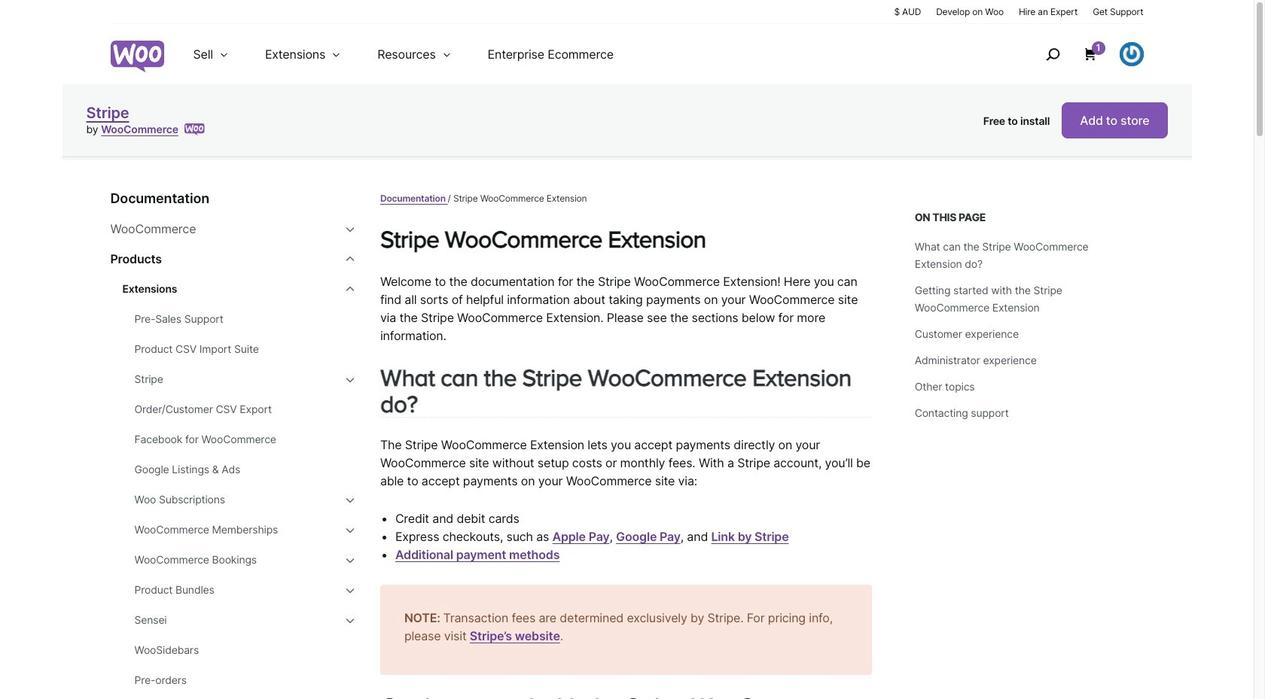 Task type: vqa. For each thing, say whether or not it's contained in the screenshot.
Product Icon
no



Task type: describe. For each thing, give the bounding box(es) containing it.
open account menu image
[[1120, 42, 1144, 66]]



Task type: locate. For each thing, give the bounding box(es) containing it.
developed by woocommerce image
[[184, 124, 205, 136]]

service navigation menu element
[[1014, 30, 1144, 79]]

search image
[[1041, 42, 1065, 66]]

breadcrumb element
[[380, 191, 872, 206]]



